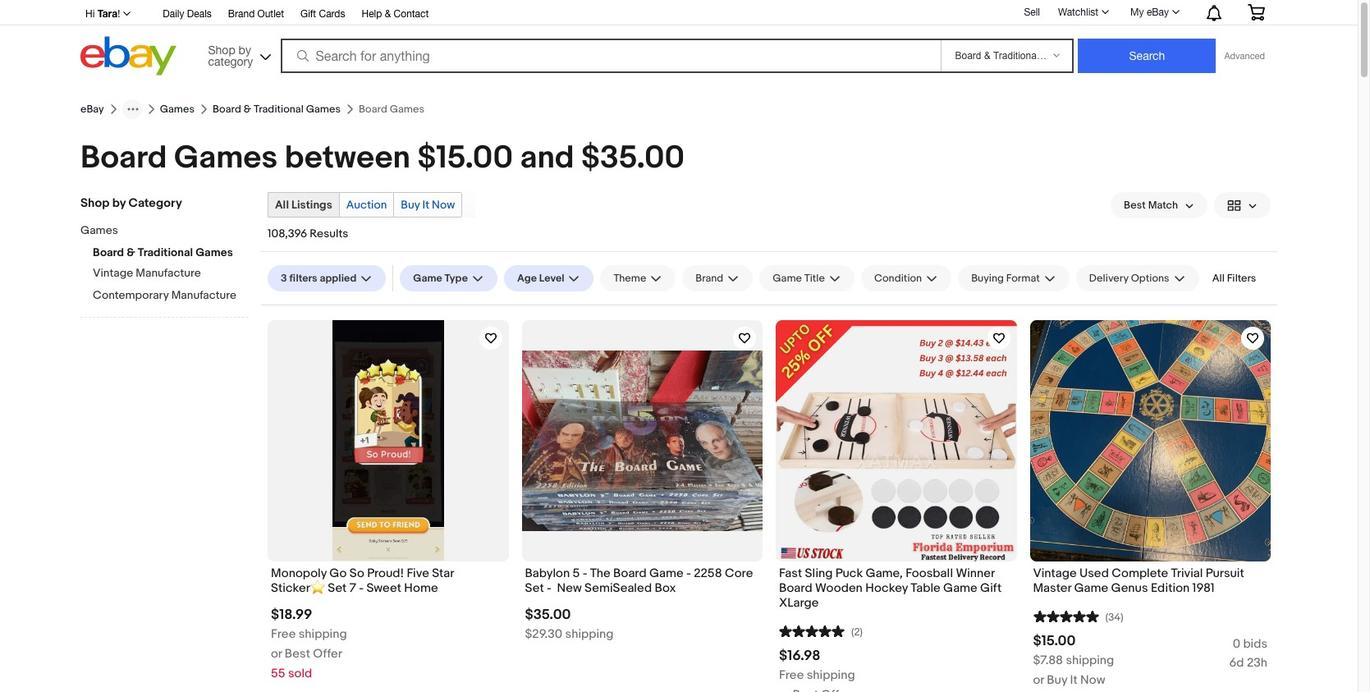 Task type: vqa. For each thing, say whether or not it's contained in the screenshot.
Complete
yes



Task type: locate. For each thing, give the bounding box(es) containing it.
1 horizontal spatial all
[[1212, 272, 1225, 285]]

1 horizontal spatial buy
[[1047, 672, 1068, 688]]

proud!
[[367, 565, 404, 581]]

traditional inside the games board & traditional games vintage manufacture contemporary manufacture
[[138, 246, 193, 259]]

0 horizontal spatial or
[[271, 646, 282, 662]]

1 horizontal spatial vintage
[[1033, 565, 1077, 581]]

monopoly
[[271, 565, 327, 581]]

shipping down $16.98
[[807, 668, 855, 683]]

delivery options button
[[1076, 265, 1199, 291]]

& for contact
[[385, 8, 391, 20]]

theme button
[[601, 265, 676, 291]]

1 vertical spatial manufacture
[[171, 288, 237, 302]]

all
[[275, 198, 289, 212], [1212, 272, 1225, 285]]

delivery options
[[1089, 272, 1170, 285]]

vintage used complete trivial pursuit master game genus edition 1981 image
[[1030, 320, 1271, 561]]

-
[[583, 565, 587, 581], [686, 565, 691, 581], [359, 580, 364, 596], [547, 580, 552, 596]]

traditional down "shop by category" dropdown button
[[254, 103, 304, 116]]

gift cards
[[301, 8, 345, 20]]

1 vertical spatial it
[[1070, 672, 1078, 688]]

- right the 5 at the left
[[583, 565, 587, 581]]

0 horizontal spatial it
[[422, 198, 429, 212]]

$35.00 $29.30 shipping
[[525, 607, 614, 642]]

$35.00 inside "$35.00 $29.30 shipping"
[[525, 607, 571, 623]]

set left 7
[[328, 580, 347, 596]]

filters
[[289, 272, 317, 285]]

shipping for $18.99
[[299, 626, 347, 642]]

None submit
[[1078, 39, 1216, 73]]

brand inside the brand outlet link
[[228, 8, 255, 20]]

1 vertical spatial shop
[[80, 195, 109, 211]]

hockey
[[866, 580, 908, 596]]

0 vertical spatial by
[[239, 43, 251, 56]]

$18.99
[[271, 607, 312, 623]]

1 horizontal spatial gift
[[980, 580, 1002, 596]]

1 horizontal spatial $15.00
[[1033, 633, 1076, 649]]

shop
[[208, 43, 235, 56], [80, 195, 109, 211]]

0 horizontal spatial free
[[271, 626, 296, 642]]

0 vertical spatial ebay
[[1147, 7, 1169, 18]]

all for all listings
[[275, 198, 289, 212]]

5 out of 5 stars image for $15.00
[[1033, 608, 1099, 624]]

0 horizontal spatial gift
[[301, 8, 316, 20]]

1 horizontal spatial by
[[239, 43, 251, 56]]

0 horizontal spatial traditional
[[138, 246, 193, 259]]

0 vertical spatial now
[[432, 198, 455, 212]]

age level
[[517, 272, 564, 285]]

1 horizontal spatial brand
[[696, 272, 724, 285]]

contemporary manufacture link
[[93, 288, 249, 304]]

0 vertical spatial brand
[[228, 8, 255, 20]]

gift
[[301, 8, 316, 20], [980, 580, 1002, 596]]

board right "the"
[[613, 565, 647, 581]]

monopoly go so proud! five star sticker⭐️ set 7 - sweet home image
[[332, 320, 444, 561]]

best inside $18.99 free shipping or best offer 55 sold
[[285, 646, 310, 662]]

6d 23h or buy it now
[[1033, 655, 1268, 688]]

&
[[385, 8, 391, 20], [244, 103, 251, 116], [127, 246, 135, 259]]

shop down deals
[[208, 43, 235, 56]]

& inside the account navigation
[[385, 8, 391, 20]]

0 horizontal spatial buy
[[401, 198, 420, 212]]

0 horizontal spatial ebay
[[80, 103, 104, 116]]

star
[[432, 565, 454, 581]]

used
[[1080, 565, 1109, 581]]

1 horizontal spatial free
[[779, 668, 804, 683]]

it down (34) link
[[1070, 672, 1078, 688]]

board left wooden
[[779, 580, 813, 596]]

it right auction at the top left of the page
[[422, 198, 429, 212]]

$16.98 free shipping
[[779, 648, 855, 683]]

manufacture down vintage manufacture link
[[171, 288, 237, 302]]

applied
[[320, 272, 357, 285]]

buy inside 6d 23h or buy it now
[[1047, 672, 1068, 688]]

0 vertical spatial buy
[[401, 198, 420, 212]]

brand for brand
[[696, 272, 724, 285]]

shop left the category
[[80, 195, 109, 211]]

cards
[[319, 8, 345, 20]]

babylon
[[525, 565, 570, 581]]

puck
[[836, 565, 863, 581]]

0 vertical spatial traditional
[[254, 103, 304, 116]]

new
[[557, 580, 582, 596]]

1 vertical spatial or
[[1033, 672, 1044, 688]]

& up contemporary
[[127, 246, 135, 259]]

set left new
[[525, 580, 544, 596]]

0 vertical spatial it
[[422, 198, 429, 212]]

1 vertical spatial all
[[1212, 272, 1225, 285]]

brand right theme dropdown button on the left
[[696, 272, 724, 285]]

0 vertical spatial gift
[[301, 8, 316, 20]]

game inside the vintage used complete trivial pursuit master game genus edition 1981
[[1074, 580, 1109, 596]]

shipping right $29.30
[[565, 626, 614, 642]]

shipping up "offer"
[[299, 626, 347, 642]]

0 horizontal spatial $15.00
[[417, 139, 513, 177]]

game up (34) link
[[1074, 580, 1109, 596]]

free down $16.98
[[779, 668, 804, 683]]

advanced link
[[1216, 39, 1274, 72]]

by inside shop by category
[[239, 43, 251, 56]]

3
[[281, 272, 287, 285]]

0 horizontal spatial all
[[275, 198, 289, 212]]

match
[[1148, 199, 1178, 212]]

(34) link
[[1033, 608, 1124, 624]]

fast sling puck game, foosball winner board wooden hockey table game gift xlarge
[[779, 565, 1002, 611]]

1 vertical spatial ebay
[[80, 103, 104, 116]]

monopoly go so proud! five star sticker⭐️ set 7 - sweet home
[[271, 565, 454, 596]]

now down 0 bids $7.88 shipping
[[1081, 672, 1106, 688]]

2 horizontal spatial &
[[385, 8, 391, 20]]

free inside $16.98 free shipping
[[779, 668, 804, 683]]

1 vertical spatial games link
[[80, 223, 236, 239]]

1 vertical spatial $35.00
[[525, 607, 571, 623]]

0 horizontal spatial &
[[127, 246, 135, 259]]

$35.00
[[581, 139, 685, 177], [525, 607, 571, 623]]

game inside babylon 5 - the board game - 2258 core set -  new semisealed box
[[650, 565, 684, 581]]

0 horizontal spatial $35.00
[[525, 607, 571, 623]]

shipping inside "$35.00 $29.30 shipping"
[[565, 626, 614, 642]]

by left the category
[[112, 195, 126, 211]]

ebay inside board games between $15.00 and $35.00 main content
[[80, 103, 104, 116]]

0 vertical spatial free
[[271, 626, 296, 642]]

1 horizontal spatial &
[[244, 103, 251, 116]]

shipping inside $16.98 free shipping
[[807, 668, 855, 683]]

shipping inside $18.99 free shipping or best offer 55 sold
[[299, 626, 347, 642]]

my ebay
[[1131, 7, 1169, 18]]

1 vertical spatial by
[[112, 195, 126, 211]]

5 out of 5 stars image
[[1033, 608, 1099, 624], [779, 623, 845, 639]]

vintage up contemporary
[[93, 266, 133, 280]]

1 horizontal spatial it
[[1070, 672, 1078, 688]]

(34)
[[1106, 611, 1124, 624]]

1 vertical spatial buy
[[1047, 672, 1068, 688]]

it inside 6d 23h or buy it now
[[1070, 672, 1078, 688]]

1 set from the left
[[328, 580, 347, 596]]

0 vertical spatial games link
[[160, 103, 195, 116]]

my
[[1131, 7, 1144, 18]]

0 horizontal spatial 5 out of 5 stars image
[[779, 623, 845, 639]]

buying
[[972, 272, 1004, 285]]

manufacture up contemporary manufacture link at the left of the page
[[136, 266, 201, 280]]

wooden
[[815, 580, 863, 596]]

free down "$18.99"
[[271, 626, 296, 642]]

all left the filters
[[1212, 272, 1225, 285]]

$15.00 up $7.88
[[1033, 633, 1076, 649]]

ebay inside the account navigation
[[1147, 7, 1169, 18]]

help & contact link
[[362, 6, 429, 24]]

0 horizontal spatial vintage
[[93, 266, 133, 280]]

1 horizontal spatial ebay
[[1147, 7, 1169, 18]]

0 vertical spatial vintage
[[93, 266, 133, 280]]

filters
[[1227, 272, 1257, 285]]

0 vertical spatial $15.00
[[417, 139, 513, 177]]

board inside fast sling puck game, foosball winner board wooden hockey table game gift xlarge
[[779, 580, 813, 596]]

vintage inside the games board & traditional games vintage manufacture contemporary manufacture
[[93, 266, 133, 280]]

1 horizontal spatial or
[[1033, 672, 1044, 688]]

buy down $7.88
[[1047, 672, 1068, 688]]

game left title
[[773, 272, 802, 285]]

set inside monopoly go so proud! five star sticker⭐️ set 7 - sweet home
[[328, 580, 347, 596]]

vintage left the used
[[1033, 565, 1077, 581]]

brand for brand outlet
[[228, 8, 255, 20]]

$18.99 free shipping or best offer 55 sold
[[271, 607, 347, 681]]

ebay
[[1147, 7, 1169, 18], [80, 103, 104, 116]]

by down the brand outlet link
[[239, 43, 251, 56]]

1 horizontal spatial best
[[1124, 199, 1146, 212]]

$29.30
[[525, 626, 563, 642]]

1 horizontal spatial shop
[[208, 43, 235, 56]]

or inside $18.99 free shipping or best offer 55 sold
[[271, 646, 282, 662]]

set
[[328, 580, 347, 596], [525, 580, 544, 596]]

1 horizontal spatial now
[[1081, 672, 1106, 688]]

winner
[[956, 565, 995, 581]]

free inside $18.99 free shipping or best offer 55 sold
[[271, 626, 296, 642]]

sweet
[[367, 580, 401, 596]]

2 set from the left
[[525, 580, 544, 596]]

1 vertical spatial traditional
[[138, 246, 193, 259]]

shipping
[[299, 626, 347, 642], [565, 626, 614, 642], [1066, 653, 1114, 668], [807, 668, 855, 683]]

1 vertical spatial now
[[1081, 672, 1106, 688]]

hi tara !
[[85, 7, 120, 20]]

buying format
[[972, 272, 1040, 285]]

board up contemporary
[[93, 246, 124, 259]]

0 vertical spatial &
[[385, 8, 391, 20]]

game inside dropdown button
[[413, 272, 442, 285]]

0 horizontal spatial set
[[328, 580, 347, 596]]

fast sling puck game, foosball winner board wooden hockey table game gift xlarge image
[[776, 320, 1017, 561]]

game left 2258
[[650, 565, 684, 581]]

1 vertical spatial gift
[[980, 580, 1002, 596]]

your shopping cart image
[[1247, 4, 1266, 21]]

babylon 5 - the board game - 2258 core set -  new semisealed box link
[[525, 565, 760, 600]]

or up 55
[[271, 646, 282, 662]]

shop for shop by category
[[208, 43, 235, 56]]

0 horizontal spatial brand
[[228, 8, 255, 20]]

so
[[350, 565, 364, 581]]

game left type
[[413, 272, 442, 285]]

1 vertical spatial vintage
[[1033, 565, 1077, 581]]

free for $16.98
[[779, 668, 804, 683]]

gift inside fast sling puck game, foosball winner board wooden hockey table game gift xlarge
[[980, 580, 1002, 596]]

0 vertical spatial shop
[[208, 43, 235, 56]]

by inside board games between $15.00 and $35.00 main content
[[112, 195, 126, 211]]

vintage used complete trivial pursuit master game genus edition 1981
[[1033, 565, 1245, 596]]

shop inside board games between $15.00 and $35.00 main content
[[80, 195, 109, 211]]

by for category
[[112, 195, 126, 211]]

game inside dropdown button
[[773, 272, 802, 285]]

help
[[362, 8, 382, 20]]

shop inside shop by category
[[208, 43, 235, 56]]

0 horizontal spatial shop
[[80, 195, 109, 211]]

- left new
[[547, 580, 552, 596]]

1 horizontal spatial set
[[525, 580, 544, 596]]

traditional up vintage manufacture link
[[138, 246, 193, 259]]

brand
[[228, 8, 255, 20], [696, 272, 724, 285]]

0 horizontal spatial now
[[432, 198, 455, 212]]

shop for shop by category
[[80, 195, 109, 211]]

0 vertical spatial all
[[275, 198, 289, 212]]

(2) link
[[779, 623, 863, 639]]

0 vertical spatial or
[[271, 646, 282, 662]]

shipping right $7.88
[[1066, 653, 1114, 668]]

game type
[[413, 272, 468, 285]]

semisealed
[[585, 580, 652, 596]]

best
[[1124, 199, 1146, 212], [285, 646, 310, 662]]

account navigation
[[76, 0, 1278, 25]]

5 out of 5 stars image down master
[[1033, 608, 1099, 624]]

set inside babylon 5 - the board game - 2258 core set -  new semisealed box
[[525, 580, 544, 596]]

& down category
[[244, 103, 251, 116]]

condition
[[874, 272, 922, 285]]

gift left master
[[980, 580, 1002, 596]]

best up the sold
[[285, 646, 310, 662]]

now up game type
[[432, 198, 455, 212]]

brand left outlet
[[228, 8, 255, 20]]

my ebay link
[[1122, 2, 1187, 22]]

none submit inside shop by category banner
[[1078, 39, 1216, 73]]

sell
[[1024, 6, 1040, 18]]

board & traditional games
[[213, 103, 341, 116]]

or down $7.88
[[1033, 672, 1044, 688]]

1 vertical spatial brand
[[696, 272, 724, 285]]

1 vertical spatial best
[[285, 646, 310, 662]]

& right 'help'
[[385, 8, 391, 20]]

game right the table
[[944, 580, 978, 596]]

all for all filters
[[1212, 272, 1225, 285]]

brand inside brand dropdown button
[[696, 272, 724, 285]]

0 horizontal spatial best
[[285, 646, 310, 662]]

game title button
[[760, 265, 855, 291]]

watchlist
[[1058, 7, 1099, 18]]

0 vertical spatial best
[[1124, 199, 1146, 212]]

monopoly go so proud! five star sticker⭐️ set 7 - sweet home link
[[271, 565, 505, 600]]

$15.00 up buy it now link
[[417, 139, 513, 177]]

by
[[239, 43, 251, 56], [112, 195, 126, 211]]

0 vertical spatial $35.00
[[581, 139, 685, 177]]

1 vertical spatial &
[[244, 103, 251, 116]]

all up 108,396
[[275, 198, 289, 212]]

all filters
[[1212, 272, 1257, 285]]

sling
[[805, 565, 833, 581]]

0 horizontal spatial by
[[112, 195, 126, 211]]

gift left cards
[[301, 8, 316, 20]]

category
[[128, 195, 182, 211]]

best left match at the right
[[1124, 199, 1146, 212]]

- right 7
[[359, 580, 364, 596]]

buy it now
[[401, 198, 455, 212]]

5 out of 5 stars image up $16.98
[[779, 623, 845, 639]]

all filters button
[[1206, 265, 1263, 291]]

listings
[[292, 198, 332, 212]]

all inside button
[[1212, 272, 1225, 285]]

2 vertical spatial &
[[127, 246, 135, 259]]

board & traditional games link
[[213, 103, 341, 116]]

age level button
[[504, 265, 594, 291]]

buy right auction at the top left of the page
[[401, 198, 420, 212]]

best inside dropdown button
[[1124, 199, 1146, 212]]

1 vertical spatial free
[[779, 668, 804, 683]]

$15.00
[[417, 139, 513, 177], [1033, 633, 1076, 649]]

1 horizontal spatial 5 out of 5 stars image
[[1033, 608, 1099, 624]]

board inside babylon 5 - the board game - 2258 core set -  new semisealed box
[[613, 565, 647, 581]]

Search for anything text field
[[283, 40, 938, 71]]

0
[[1233, 636, 1241, 652]]



Task type: describe. For each thing, give the bounding box(es) containing it.
brand button
[[683, 265, 753, 291]]

- inside monopoly go so proud! five star sticker⭐️ set 7 - sweet home
[[359, 580, 364, 596]]

daily
[[163, 8, 184, 20]]

tara
[[97, 7, 118, 20]]

board games between $15.00 and $35.00 main content
[[67, 93, 1291, 692]]

contemporary
[[93, 288, 169, 302]]

go
[[330, 565, 347, 581]]

0 bids $7.88 shipping
[[1033, 636, 1268, 668]]

auction link
[[340, 193, 394, 217]]

shipping for $35.00
[[565, 626, 614, 642]]

babylon 5 - the board game - 2258 core set -  new semisealed box image
[[522, 350, 763, 531]]

core
[[725, 565, 753, 581]]

and
[[520, 139, 574, 177]]

shipping for $16.98
[[807, 668, 855, 683]]

hi
[[85, 8, 95, 20]]

board inside the games board & traditional games vintage manufacture contemporary manufacture
[[93, 246, 124, 259]]

delivery
[[1089, 272, 1129, 285]]

master
[[1033, 580, 1072, 596]]

shop by category button
[[201, 37, 275, 72]]

$16.98
[[779, 648, 821, 664]]

shop by category
[[80, 195, 182, 211]]

buying format button
[[958, 265, 1070, 291]]

$7.88
[[1033, 653, 1063, 668]]

ebay link
[[80, 103, 104, 116]]

edition
[[1151, 580, 1190, 596]]

brand outlet
[[228, 8, 284, 20]]

vintage manufacture link
[[93, 266, 249, 282]]

& inside the games board & traditional games vintage manufacture contemporary manufacture
[[127, 246, 135, 259]]

shop by category
[[208, 43, 253, 68]]

shipping inside 0 bids $7.88 shipping
[[1066, 653, 1114, 668]]

5 out of 5 stars image for $16.98
[[779, 623, 845, 639]]

five
[[407, 565, 429, 581]]

3 filters applied button
[[268, 265, 386, 291]]

or inside 6d 23h or buy it now
[[1033, 672, 1044, 688]]

- left 2258
[[686, 565, 691, 581]]

age
[[517, 272, 537, 285]]

108,396
[[268, 227, 307, 241]]

the
[[590, 565, 611, 581]]

home
[[404, 580, 438, 596]]

results
[[310, 227, 348, 241]]

level
[[539, 272, 564, 285]]

vintage used complete trivial pursuit master game genus edition 1981 link
[[1033, 565, 1268, 600]]

free for $18.99
[[271, 626, 296, 642]]

brand outlet link
[[228, 6, 284, 24]]

!
[[118, 8, 120, 20]]

table
[[911, 580, 941, 596]]

daily deals link
[[163, 6, 212, 24]]

sold
[[288, 666, 312, 681]]

55
[[271, 666, 285, 681]]

& for traditional
[[244, 103, 251, 116]]

box
[[655, 580, 676, 596]]

2258
[[694, 565, 722, 581]]

23h
[[1247, 655, 1268, 671]]

sticker⭐️
[[271, 580, 325, 596]]

by for category
[[239, 43, 251, 56]]

1 vertical spatial $15.00
[[1033, 633, 1076, 649]]

pursuit
[[1206, 565, 1245, 581]]

game inside fast sling puck game, foosball winner board wooden hockey table game gift xlarge
[[944, 580, 978, 596]]

title
[[805, 272, 825, 285]]

fast
[[779, 565, 802, 581]]

7
[[350, 580, 356, 596]]

gift cards link
[[301, 6, 345, 24]]

vintage inside the vintage used complete trivial pursuit master game genus edition 1981
[[1033, 565, 1077, 581]]

all listings link
[[269, 193, 339, 217]]

shop by category banner
[[76, 0, 1278, 80]]

1 horizontal spatial $35.00
[[581, 139, 685, 177]]

category
[[208, 55, 253, 68]]

offer
[[313, 646, 342, 662]]

best match
[[1124, 199, 1178, 212]]

view: gallery view image
[[1228, 197, 1258, 214]]

genus
[[1111, 580, 1148, 596]]

board up shop by category
[[80, 139, 167, 177]]

xlarge
[[779, 595, 819, 611]]

trivial
[[1171, 565, 1203, 581]]

gift inside the account navigation
[[301, 8, 316, 20]]

babylon 5 - the board game - 2258 core set -  new semisealed box
[[525, 565, 753, 596]]

buy it now link
[[394, 193, 462, 217]]

condition button
[[861, 265, 952, 291]]

auction
[[346, 198, 387, 212]]

format
[[1007, 272, 1040, 285]]

0 vertical spatial manufacture
[[136, 266, 201, 280]]

options
[[1131, 272, 1170, 285]]

between
[[285, 139, 410, 177]]

6d
[[1230, 655, 1244, 671]]

3 filters applied
[[281, 272, 357, 285]]

1981
[[1193, 580, 1215, 596]]

contact
[[394, 8, 429, 20]]

5
[[573, 565, 580, 581]]

theme
[[614, 272, 646, 285]]

watchlist link
[[1049, 2, 1117, 22]]

outlet
[[257, 8, 284, 20]]

1 horizontal spatial traditional
[[254, 103, 304, 116]]

board down category
[[213, 103, 241, 116]]

now inside 6d 23h or buy it now
[[1081, 672, 1106, 688]]

game title
[[773, 272, 825, 285]]



